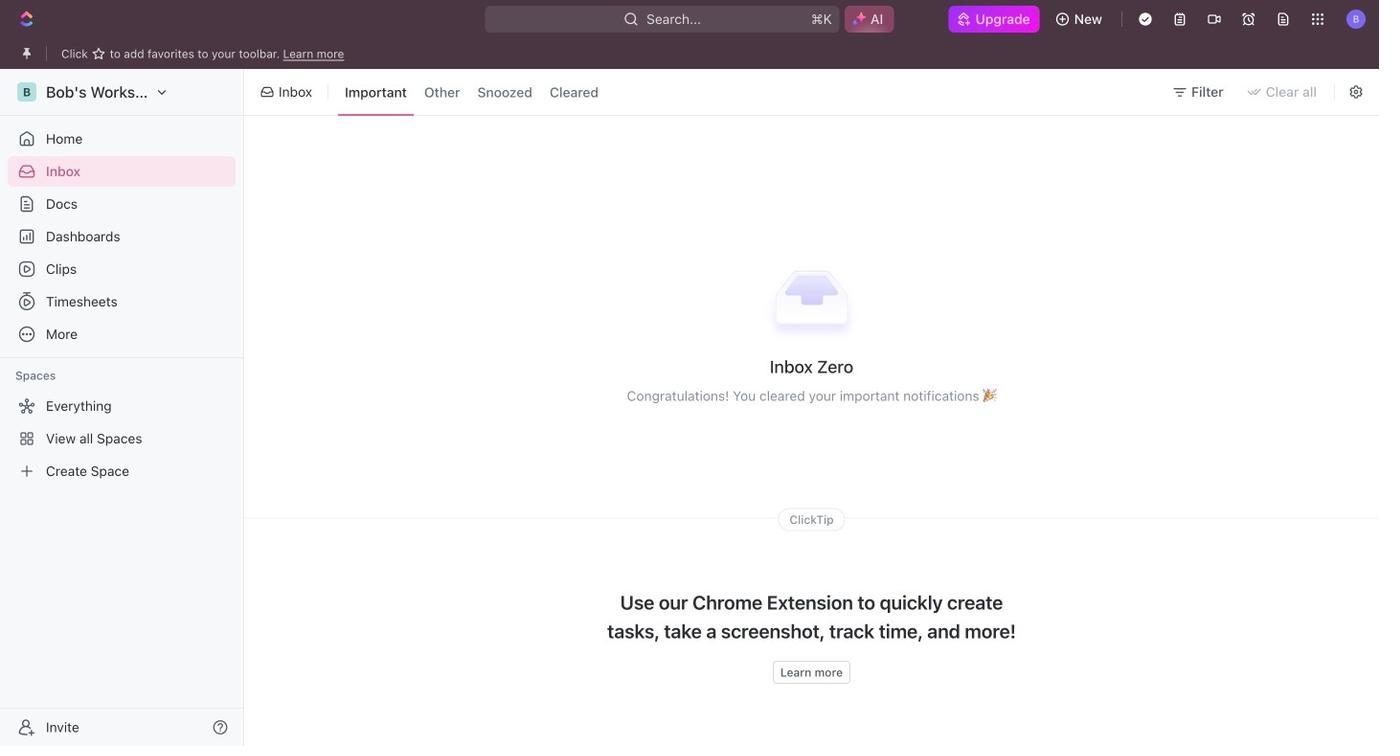 Task type: locate. For each thing, give the bounding box(es) containing it.
tree
[[8, 391, 236, 487]]

tree inside sidebar navigation
[[8, 391, 236, 487]]

sidebar navigation
[[0, 69, 248, 747]]

tab list
[[334, 65, 610, 119]]



Task type: describe. For each thing, give the bounding box(es) containing it.
bob's workspace, , element
[[17, 82, 36, 102]]



Task type: vqa. For each thing, say whether or not it's contained in the screenshot.
2 to the top
no



